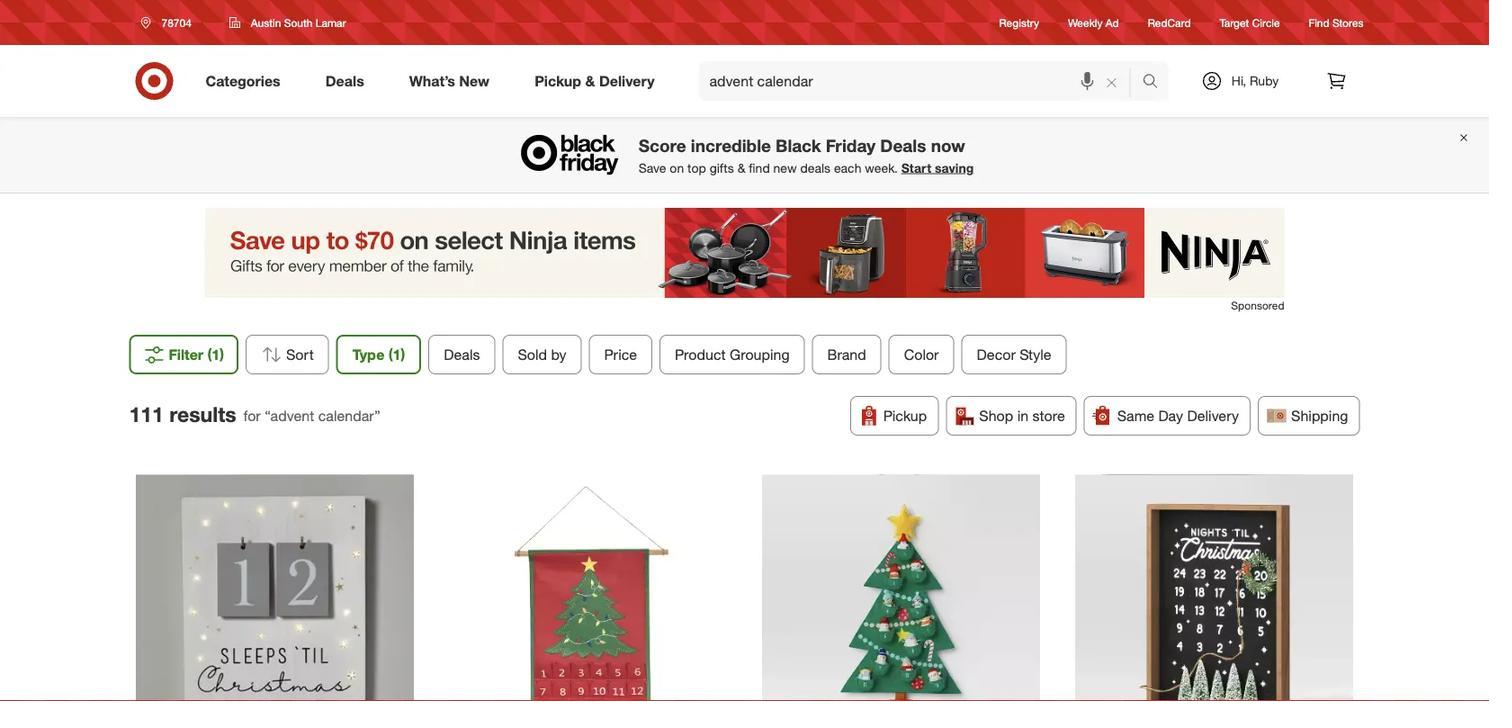 Task type: vqa. For each thing, say whether or not it's contained in the screenshot.
"2," for $4
no



Task type: describe. For each thing, give the bounding box(es) containing it.
circle
[[1253, 16, 1280, 29]]

pickup for pickup
[[884, 407, 927, 424]]

redcard link
[[1148, 15, 1191, 30]]

"advent
[[265, 407, 314, 425]]

same
[[1118, 407, 1155, 424]]

austin
[[251, 16, 281, 29]]

sort
[[286, 346, 314, 363]]

gifts
[[710, 160, 734, 176]]

austin south lamar
[[251, 16, 346, 29]]

results
[[169, 401, 236, 426]]

product grouping button
[[660, 335, 805, 375]]

grouping
[[730, 346, 790, 363]]

registry
[[1000, 16, 1040, 29]]

shipping button
[[1258, 396, 1360, 436]]

(1) for filter (1)
[[207, 346, 224, 363]]

week.
[[865, 160, 898, 176]]

new
[[459, 72, 490, 90]]

on
[[670, 160, 684, 176]]

filter (1)
[[169, 346, 224, 363]]

deals button
[[429, 335, 495, 375]]

saving
[[935, 160, 974, 176]]

store
[[1033, 407, 1065, 424]]

weekly
[[1068, 16, 1103, 29]]

sold
[[518, 346, 547, 363]]

hi, ruby
[[1232, 73, 1279, 89]]

sponsored
[[1232, 299, 1285, 312]]

deals
[[800, 160, 831, 176]]

sold by button
[[503, 335, 582, 375]]

style
[[1020, 346, 1052, 363]]

for
[[244, 407, 261, 425]]

shipping
[[1292, 407, 1349, 424]]

same day delivery button
[[1084, 396, 1251, 436]]

redcard
[[1148, 16, 1191, 29]]

target circle link
[[1220, 15, 1280, 30]]

incredible
[[691, 135, 771, 156]]

decor style
[[977, 346, 1052, 363]]

now
[[931, 135, 965, 156]]

deals inside score incredible black friday deals now save on top gifts & find new deals each week. start saving
[[881, 135, 927, 156]]

austin south lamar button
[[218, 6, 358, 39]]

deals link
[[310, 61, 387, 101]]

deals for the deals 'button'
[[444, 346, 480, 363]]

search button
[[1134, 61, 1178, 104]]

shop in store
[[979, 407, 1065, 424]]

black
[[776, 135, 821, 156]]

hi,
[[1232, 73, 1247, 89]]

shop
[[979, 407, 1014, 424]]

111
[[129, 401, 164, 426]]

& inside score incredible black friday deals now save on top gifts & find new deals each week. start saving
[[738, 160, 746, 176]]

0 vertical spatial &
[[585, 72, 595, 90]]

type (1)
[[353, 346, 405, 363]]

advertisement region
[[205, 208, 1285, 298]]

find stores
[[1309, 16, 1364, 29]]

pickup & delivery
[[535, 72, 655, 90]]

color
[[904, 346, 939, 363]]

78704
[[162, 16, 192, 29]]

What can we help you find? suggestions appear below search field
[[699, 61, 1147, 101]]

target circle
[[1220, 16, 1280, 29]]

pickup & delivery link
[[519, 61, 677, 101]]

weekly ad
[[1068, 16, 1119, 29]]

top
[[688, 160, 706, 176]]

color button
[[889, 335, 954, 375]]

product
[[675, 346, 726, 363]]



Task type: locate. For each thing, give the bounding box(es) containing it.
1 horizontal spatial deals
[[444, 346, 480, 363]]

0 horizontal spatial delivery
[[599, 72, 655, 90]]

target
[[1220, 16, 1250, 29]]

deals for deals link
[[326, 72, 364, 90]]

sold by
[[518, 346, 567, 363]]

what's
[[409, 72, 455, 90]]

0 horizontal spatial &
[[585, 72, 595, 90]]

31.25" featherly friends fabric tree with birds hanging christmas countdown calendar green - wondershop™ image
[[762, 475, 1040, 701], [762, 475, 1040, 701]]

decor style button
[[962, 335, 1067, 375]]

save
[[639, 160, 666, 176]]

calendar"
[[318, 407, 381, 425]]

14" wood 'nights 'til christmas' advent calendar with wreath counter black/white - wondershop™ image
[[1076, 475, 1354, 701], [1076, 475, 1354, 701]]

1 horizontal spatial &
[[738, 160, 746, 176]]

0 horizontal spatial (1)
[[207, 346, 224, 363]]

1 (1) from the left
[[207, 346, 224, 363]]

brand
[[828, 346, 866, 363]]

categories
[[206, 72, 281, 90]]

1 horizontal spatial (1)
[[389, 346, 405, 363]]

1 vertical spatial delivery
[[1188, 407, 1239, 424]]

find
[[749, 160, 770, 176]]

weekly ad link
[[1068, 15, 1119, 30]]

pickup inside button
[[884, 407, 927, 424]]

&
[[585, 72, 595, 90], [738, 160, 746, 176]]

(1)
[[207, 346, 224, 363], [389, 346, 405, 363]]

filter
[[169, 346, 203, 363]]

price
[[604, 346, 637, 363]]

by
[[551, 346, 567, 363]]

friday
[[826, 135, 876, 156]]

0 horizontal spatial pickup
[[535, 72, 581, 90]]

decor
[[977, 346, 1016, 363]]

0 vertical spatial pickup
[[535, 72, 581, 90]]

(1) right filter on the left of the page
[[207, 346, 224, 363]]

product grouping
[[675, 346, 790, 363]]

111 results for "advent calendar"
[[129, 401, 381, 426]]

categories link
[[190, 61, 303, 101]]

lamar
[[316, 16, 346, 29]]

search
[[1134, 74, 1178, 91]]

same day delivery
[[1118, 407, 1239, 424]]

stores
[[1333, 16, 1364, 29]]

price button
[[589, 335, 653, 375]]

score incredible black friday deals now save on top gifts & find new deals each week. start saving
[[639, 135, 974, 176]]

ad
[[1106, 16, 1119, 29]]

what's new
[[409, 72, 490, 90]]

deals up start
[[881, 135, 927, 156]]

find stores link
[[1309, 15, 1364, 30]]

start
[[902, 160, 932, 176]]

0 horizontal spatial deals
[[326, 72, 364, 90]]

shop in store button
[[946, 396, 1077, 436]]

registry link
[[1000, 15, 1040, 30]]

1 horizontal spatial delivery
[[1188, 407, 1239, 424]]

(1) for type (1)
[[389, 346, 405, 363]]

2 (1) from the left
[[389, 346, 405, 363]]

south
[[284, 16, 313, 29]]

day
[[1159, 407, 1184, 424]]

delivery inside button
[[1188, 407, 1239, 424]]

deals inside the deals 'button'
[[444, 346, 480, 363]]

c&f home christmas tree felt advent countdown calendar image
[[449, 475, 727, 701], [449, 475, 727, 701]]

type
[[353, 346, 385, 363]]

pickup
[[535, 72, 581, 90], [884, 407, 927, 424]]

1 vertical spatial &
[[738, 160, 746, 176]]

0 vertical spatial deals
[[326, 72, 364, 90]]

delivery up score
[[599, 72, 655, 90]]

delivery
[[599, 72, 655, 90], [1188, 407, 1239, 424]]

(1) inside button
[[207, 346, 224, 363]]

78704 button
[[129, 6, 210, 39]]

in
[[1018, 407, 1029, 424]]

find
[[1309, 16, 1330, 29]]

pickup for pickup & delivery
[[535, 72, 581, 90]]

each
[[834, 160, 862, 176]]

2 vertical spatial deals
[[444, 346, 480, 363]]

deals inside deals link
[[326, 72, 364, 90]]

18.78" battery operated lit 'sleeps 'til christmas' wood countdown sign cream - wondershop™ image
[[136, 475, 414, 701], [136, 475, 414, 701]]

deals down lamar
[[326, 72, 364, 90]]

2 horizontal spatial deals
[[881, 135, 927, 156]]

pickup right new
[[535, 72, 581, 90]]

score
[[639, 135, 686, 156]]

1 vertical spatial pickup
[[884, 407, 927, 424]]

delivery for pickup & delivery
[[599, 72, 655, 90]]

0 vertical spatial delivery
[[599, 72, 655, 90]]

ruby
[[1250, 73, 1279, 89]]

sort button
[[246, 335, 329, 375]]

filter (1) button
[[129, 335, 238, 375]]

(1) right the type
[[389, 346, 405, 363]]

brand button
[[812, 335, 882, 375]]

1 vertical spatial deals
[[881, 135, 927, 156]]

deals left sold
[[444, 346, 480, 363]]

pickup down color button
[[884, 407, 927, 424]]

new
[[774, 160, 797, 176]]

delivery right day on the bottom right of page
[[1188, 407, 1239, 424]]

pickup button
[[850, 396, 939, 436]]

what's new link
[[394, 61, 512, 101]]

delivery for same day delivery
[[1188, 407, 1239, 424]]

1 horizontal spatial pickup
[[884, 407, 927, 424]]



